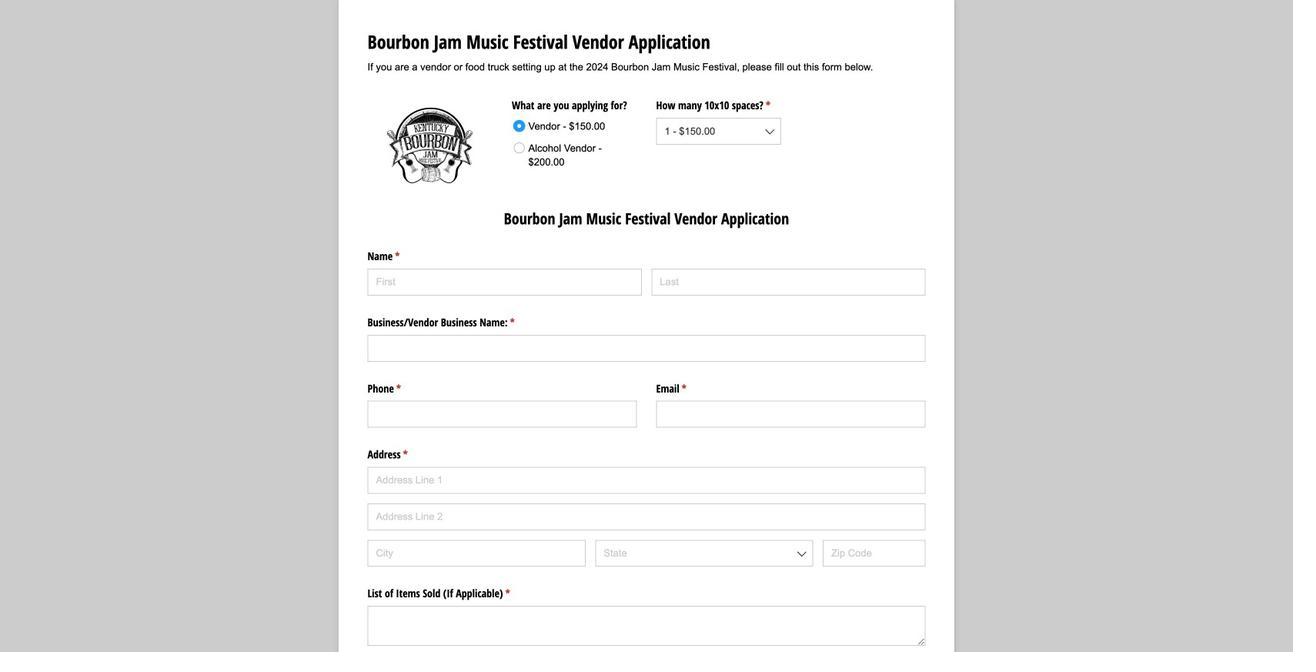 Task type: describe. For each thing, give the bounding box(es) containing it.
City text field
[[368, 540, 586, 567]]

Zip Code text field
[[823, 540, 926, 567]]

State text field
[[595, 540, 814, 567]]

Address Line 1 text field
[[368, 467, 926, 494]]



Task type: locate. For each thing, give the bounding box(es) containing it.
Last text field
[[652, 269, 926, 296]]

First text field
[[368, 269, 642, 296]]

None text field
[[656, 118, 782, 145]]

None text field
[[368, 335, 926, 362], [368, 401, 637, 428], [656, 401, 926, 428], [368, 606, 926, 646], [368, 335, 926, 362], [368, 401, 637, 428], [656, 401, 926, 428], [368, 606, 926, 646]]

None radio
[[509, 114, 615, 137], [509, 136, 637, 171], [509, 114, 615, 137], [509, 136, 637, 171]]

Address Line 2 text field
[[368, 504, 926, 530]]



